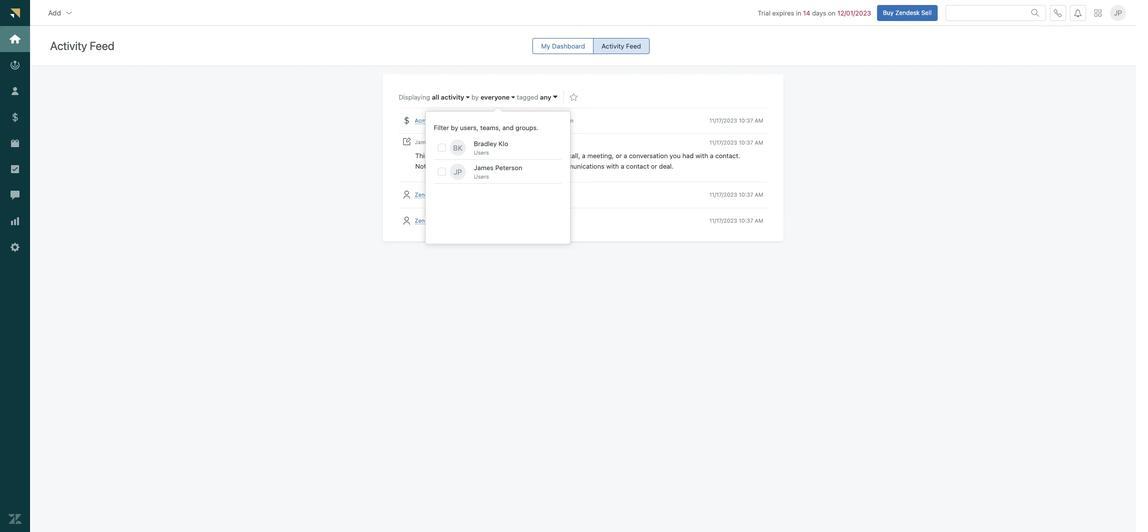 Task type: vqa. For each thing, say whether or not it's contained in the screenshot.
team
no



Task type: describe. For each thing, give the bounding box(es) containing it.
users,
[[460, 124, 479, 132]]

peterson for james peterson left a note for acme co sales opportunity
[[434, 139, 457, 146]]

1 vertical spatial co
[[512, 139, 519, 146]]

1 horizontal spatial activity
[[602, 42, 625, 50]]

trial
[[758, 9, 771, 17]]

chevron down image
[[65, 9, 73, 17]]

a right call,
[[582, 152, 586, 160]]

by right 'filter'
[[451, 124, 459, 132]]

add button
[[40, 3, 81, 23]]

zendesk inside button
[[896, 9, 920, 16]]

my dashboard link
[[533, 38, 594, 54]]

groups.
[[516, 124, 539, 132]]

buy zendesk sell button
[[878, 5, 938, 21]]

sell for zendesk sell employee
[[439, 192, 449, 198]]

a left the contact.
[[711, 152, 714, 160]]

zendesk for zendesk sell
[[415, 217, 438, 224]]

of
[[532, 163, 538, 171]]

1 vertical spatial with
[[607, 163, 619, 171]]

1 10:37 from the top
[[739, 117, 754, 124]]

james for james peterson left a note for acme co sales opportunity
[[415, 139, 432, 146]]

2 am from the top
[[755, 139, 764, 146]]

0 horizontal spatial or
[[616, 152, 622, 160]]

my
[[542, 42, 551, 50]]

0 horizontal spatial jp
[[454, 168, 462, 176]]

note.
[[442, 152, 458, 160]]

4 11/17/2023 10:37 am from the top
[[710, 217, 764, 224]]

2 11/17/2023 from the top
[[710, 139, 738, 146]]

1 am from the top
[[755, 117, 764, 124]]

1 horizontal spatial acme co sales opportunity link
[[496, 139, 568, 146]]

about
[[544, 152, 561, 160]]

conversation
[[629, 152, 668, 160]]

james peterson users
[[474, 164, 523, 180]]

james peterson left a note for acme co sales opportunity
[[415, 139, 568, 146]]

are
[[435, 163, 445, 171]]

0 vertical spatial acme
[[415, 117, 430, 124]]

users for jp
[[474, 173, 489, 180]]

call,
[[568, 152, 581, 160]]

expires
[[773, 9, 795, 17]]

updates
[[517, 152, 542, 160]]

activity
[[441, 93, 465, 101]]

meeting,
[[588, 152, 614, 160]]

notes
[[473, 152, 490, 160]]

zendesk sell employee
[[415, 192, 476, 198]]

1 vertical spatial acme
[[496, 139, 510, 146]]

$0.00
[[489, 117, 504, 124]]

everyone
[[481, 93, 510, 101]]

contact.
[[716, 152, 741, 160]]

note
[[474, 139, 485, 146]]

zendesk sell
[[415, 217, 449, 224]]

bradley klo users
[[474, 140, 509, 156]]

activity feed link
[[594, 38, 650, 54]]

communications
[[555, 163, 605, 171]]

a left call,
[[563, 152, 567, 160]]

enter
[[500, 152, 516, 160]]

1 11/17/2023 10:37 am from the top
[[710, 117, 764, 124]]

this is a note. use notes to enter updates about a call, a meeting, or a conversation you had with a contact. notes are helpful by keeping a history of your communications with a contact or deal.
[[416, 152, 743, 171]]

keeping
[[478, 163, 502, 171]]

search image
[[1032, 9, 1040, 17]]

had
[[683, 152, 694, 160]]

2 horizontal spatial james
[[532, 117, 549, 124]]

sell for zendesk sell
[[439, 217, 449, 224]]

notes image
[[403, 138, 411, 146]]

by left everyone
[[472, 93, 479, 101]]

bell image
[[1075, 9, 1083, 17]]

1 horizontal spatial or
[[651, 163, 658, 171]]

add
[[48, 8, 61, 17]]

all activity
[[432, 93, 465, 101]]

this
[[416, 152, 428, 160]]

notes
[[416, 163, 434, 171]]

1 horizontal spatial feed
[[627, 42, 642, 50]]

you
[[670, 152, 681, 160]]

4 10:37 from the top
[[739, 217, 754, 224]]



Task type: locate. For each thing, give the bounding box(es) containing it.
zendesk products image
[[1095, 9, 1102, 16]]

caret down image for any
[[553, 93, 558, 101]]

acme co sales opportunity link down all activity link
[[415, 117, 488, 124]]

days
[[813, 9, 827, 17]]

to
[[492, 152, 498, 160]]

12/01/2023
[[838, 9, 872, 17]]

added
[[506, 117, 522, 124]]

0 vertical spatial sell
[[922, 9, 932, 16]]

a up contact
[[624, 152, 628, 160]]

0 horizontal spatial acme
[[415, 117, 430, 124]]

caret down image right any
[[553, 93, 558, 101]]

james inside james peterson users
[[474, 164, 494, 172]]

1 horizontal spatial caret down image
[[512, 94, 515, 101]]

opportunity up about
[[537, 139, 568, 146]]

1 horizontal spatial james
[[474, 164, 494, 172]]

by
[[472, 93, 479, 101], [524, 117, 530, 124], [451, 124, 459, 132], [469, 163, 477, 171]]

filter by users, teams, and groups.
[[434, 124, 539, 132]]

2 vertical spatial james
[[474, 164, 494, 172]]

am
[[755, 117, 764, 124], [755, 139, 764, 146], [755, 192, 764, 198], [755, 217, 764, 224]]

left
[[459, 139, 467, 146]]

peterson down any
[[551, 117, 574, 124]]

with
[[696, 152, 709, 160], [607, 163, 619, 171]]

2 users from the top
[[474, 173, 489, 180]]

by inside this is a note. use notes to enter updates about a call, a meeting, or a conversation you had with a contact. notes are helpful by keeping a history of your communications with a contact or deal.
[[469, 163, 477, 171]]

1 vertical spatial sales
[[521, 139, 535, 146]]

0 horizontal spatial with
[[607, 163, 619, 171]]

zendesk sell link
[[415, 217, 449, 224]]

0 vertical spatial with
[[696, 152, 709, 160]]

a down enter
[[504, 163, 508, 171]]

all
[[432, 93, 440, 101]]

with right had
[[696, 152, 709, 160]]

caret down image for everyone
[[512, 94, 515, 101]]

zendesk
[[896, 9, 920, 16], [415, 192, 438, 198], [415, 217, 438, 224]]

1 horizontal spatial peterson
[[496, 164, 523, 172]]

10:37
[[739, 117, 754, 124], [739, 139, 754, 146], [739, 192, 754, 198], [739, 217, 754, 224]]

jp button
[[1111, 5, 1127, 21]]

3 11/17/2023 from the top
[[710, 192, 738, 198]]

0 horizontal spatial feed
[[90, 39, 115, 53]]

acme co sales opportunity link up updates
[[496, 139, 568, 146]]

acme right for
[[496, 139, 510, 146]]

any
[[540, 93, 552, 101]]

or
[[616, 152, 622, 160], [651, 163, 658, 171]]

1 horizontal spatial sales
[[521, 139, 535, 146]]

users for bk
[[474, 149, 489, 156]]

1 11/17/2023 from the top
[[710, 117, 738, 124]]

0 horizontal spatial sales
[[440, 117, 454, 124]]

activity down chevron down image
[[50, 39, 87, 53]]

helpful
[[447, 163, 467, 171]]

0 vertical spatial or
[[616, 152, 622, 160]]

sell
[[922, 9, 932, 16], [439, 192, 449, 198], [439, 217, 449, 224]]

0 horizontal spatial opportunity
[[456, 117, 488, 124]]

james up the this
[[415, 139, 432, 146]]

jp
[[1115, 8, 1123, 17], [454, 168, 462, 176]]

0 vertical spatial peterson
[[551, 117, 574, 124]]

klo
[[499, 140, 509, 148]]

2 horizontal spatial peterson
[[551, 117, 574, 124]]

2 vertical spatial peterson
[[496, 164, 523, 172]]

4 11/17/2023 from the top
[[710, 217, 738, 224]]

0 vertical spatial jp
[[1115, 8, 1123, 17]]

employee
[[450, 192, 476, 198]]

co down the all
[[431, 117, 439, 124]]

activity right dashboard
[[602, 42, 625, 50]]

1 vertical spatial sell
[[439, 192, 449, 198]]

filter
[[434, 124, 449, 132]]

a left contact
[[621, 163, 625, 171]]

11/17/2023 10:37 am
[[710, 117, 764, 124], [710, 139, 764, 146], [710, 192, 764, 198], [710, 217, 764, 224]]

0 horizontal spatial caret down image
[[466, 94, 470, 101]]

0 vertical spatial zendesk
[[896, 9, 920, 16]]

calls image
[[1055, 9, 1063, 17]]

activity feed
[[50, 39, 115, 53], [602, 42, 642, 50]]

acme
[[415, 117, 430, 124], [496, 139, 510, 146]]

0 horizontal spatial acme co sales opportunity link
[[415, 117, 488, 124]]

by down use on the top
[[469, 163, 477, 171]]

sell down the zendesk sell employee link
[[439, 217, 449, 224]]

a right is
[[437, 152, 441, 160]]

1 vertical spatial or
[[651, 163, 658, 171]]

sales
[[440, 117, 454, 124], [521, 139, 535, 146]]

sell inside button
[[922, 9, 932, 16]]

my dashboard
[[542, 42, 586, 50]]

acme co sales opportunity link
[[415, 117, 488, 124], [496, 139, 568, 146]]

dashboard
[[552, 42, 586, 50]]

with down meeting,
[[607, 163, 619, 171]]

0 vertical spatial opportunity
[[456, 117, 488, 124]]

on
[[829, 9, 836, 17]]

feed
[[90, 39, 115, 53], [627, 42, 642, 50]]

zendesk up zendesk sell
[[415, 192, 438, 198]]

displaying
[[399, 93, 432, 101]]

or down conversation
[[651, 163, 658, 171]]

0 vertical spatial users
[[474, 149, 489, 156]]

zendesk image
[[9, 513, 22, 526]]

2 10:37 from the top
[[739, 139, 754, 146]]

1 vertical spatial users
[[474, 173, 489, 180]]

1 vertical spatial james
[[415, 139, 432, 146]]

0 vertical spatial sales
[[440, 117, 454, 124]]

contact
[[627, 163, 650, 171]]

4 am from the top
[[755, 217, 764, 224]]

co right klo
[[512, 139, 519, 146]]

caret down image right activity
[[466, 94, 470, 101]]

1 horizontal spatial jp
[[1115, 8, 1123, 17]]

1 horizontal spatial acme
[[496, 139, 510, 146]]

bradley
[[474, 140, 497, 148]]

james down notes
[[474, 164, 494, 172]]

is
[[430, 152, 435, 160]]

0 horizontal spatial peterson
[[434, 139, 457, 146]]

2 vertical spatial sell
[[439, 217, 449, 224]]

users inside bradley klo users
[[474, 149, 489, 156]]

11/17/2023
[[710, 117, 738, 124], [710, 139, 738, 146], [710, 192, 738, 198], [710, 217, 738, 224]]

1 vertical spatial opportunity
[[537, 139, 568, 146]]

0 vertical spatial acme co sales opportunity link
[[415, 117, 488, 124]]

a
[[469, 139, 472, 146], [437, 152, 441, 160], [563, 152, 567, 160], [582, 152, 586, 160], [624, 152, 628, 160], [711, 152, 714, 160], [504, 163, 508, 171], [621, 163, 625, 171]]

2 11/17/2023 10:37 am from the top
[[710, 139, 764, 146]]

a right left
[[469, 139, 472, 146]]

3 11/17/2023 10:37 am from the top
[[710, 192, 764, 198]]

use
[[460, 152, 471, 160]]

jp right zendesk products icon
[[1115, 8, 1123, 17]]

3 10:37 from the top
[[739, 192, 754, 198]]

jp inside button
[[1115, 8, 1123, 17]]

jp down use on the top
[[454, 168, 462, 176]]

sell left the employee
[[439, 192, 449, 198]]

deal.
[[659, 163, 674, 171]]

your
[[540, 163, 553, 171]]

1 vertical spatial peterson
[[434, 139, 457, 146]]

peterson down enter
[[496, 164, 523, 172]]

buy
[[884, 9, 894, 16]]

peterson inside james peterson users
[[496, 164, 523, 172]]

3 am from the top
[[755, 192, 764, 198]]

0 horizontal spatial activity feed
[[50, 39, 115, 53]]

users inside james peterson users
[[474, 173, 489, 180]]

sales down all activity
[[440, 117, 454, 124]]

zendesk for zendesk sell employee
[[415, 192, 438, 198]]

0 vertical spatial co
[[431, 117, 439, 124]]

co
[[431, 117, 439, 124], [512, 139, 519, 146]]

1 vertical spatial jp
[[454, 168, 462, 176]]

history
[[509, 163, 530, 171]]

peterson up "note."
[[434, 139, 457, 146]]

sell right buy
[[922, 9, 932, 16]]

tagged
[[517, 93, 539, 101]]

or right meeting,
[[616, 152, 622, 160]]

james for james peterson users
[[474, 164, 494, 172]]

peterson for james peterson users
[[496, 164, 523, 172]]

1 horizontal spatial opportunity
[[537, 139, 568, 146]]

caret down image left the tagged
[[512, 94, 515, 101]]

zendesk right buy
[[896, 9, 920, 16]]

zendesk down the zendesk sell employee link
[[415, 217, 438, 224]]

1 horizontal spatial activity feed
[[602, 42, 642, 50]]

users down bradley
[[474, 149, 489, 156]]

0 horizontal spatial activity
[[50, 39, 87, 53]]

2 horizontal spatial caret down image
[[553, 93, 558, 101]]

acme left 'filter'
[[415, 117, 430, 124]]

teams,
[[481, 124, 501, 132]]

caret down image
[[553, 93, 558, 101], [466, 94, 470, 101], [512, 94, 515, 101]]

bk
[[454, 144, 463, 152]]

peterson
[[551, 117, 574, 124], [434, 139, 457, 146], [496, 164, 523, 172]]

14
[[804, 9, 811, 17]]

zendesk sell employee link
[[415, 192, 476, 199]]

sales up updates
[[521, 139, 535, 146]]

james down any
[[532, 117, 549, 124]]

0 horizontal spatial co
[[431, 117, 439, 124]]

1 vertical spatial acme co sales opportunity link
[[496, 139, 568, 146]]

all activity link
[[432, 93, 470, 101]]

trial expires in 14 days on 12/01/2023
[[758, 9, 872, 17]]

buy zendesk sell
[[884, 9, 932, 16]]

and
[[503, 124, 514, 132]]

2 vertical spatial zendesk
[[415, 217, 438, 224]]

caret down image inside all activity link
[[466, 94, 470, 101]]

opportunity
[[456, 117, 488, 124], [537, 139, 568, 146]]

users
[[474, 149, 489, 156], [474, 173, 489, 180]]

1 users from the top
[[474, 149, 489, 156]]

1 horizontal spatial with
[[696, 152, 709, 160]]

in
[[797, 9, 802, 17]]

0 horizontal spatial james
[[415, 139, 432, 146]]

1 vertical spatial zendesk
[[415, 192, 438, 198]]

1 horizontal spatial co
[[512, 139, 519, 146]]

james
[[532, 117, 549, 124], [415, 139, 432, 146], [474, 164, 494, 172]]

acme co sales opportunity $0.00 added by james peterson
[[415, 117, 574, 124]]

activity
[[50, 39, 87, 53], [602, 42, 625, 50]]

users down keeping at left top
[[474, 173, 489, 180]]

by right added
[[524, 117, 530, 124]]

0 vertical spatial james
[[532, 117, 549, 124]]

for
[[487, 139, 494, 146]]

opportunity up note
[[456, 117, 488, 124]]



